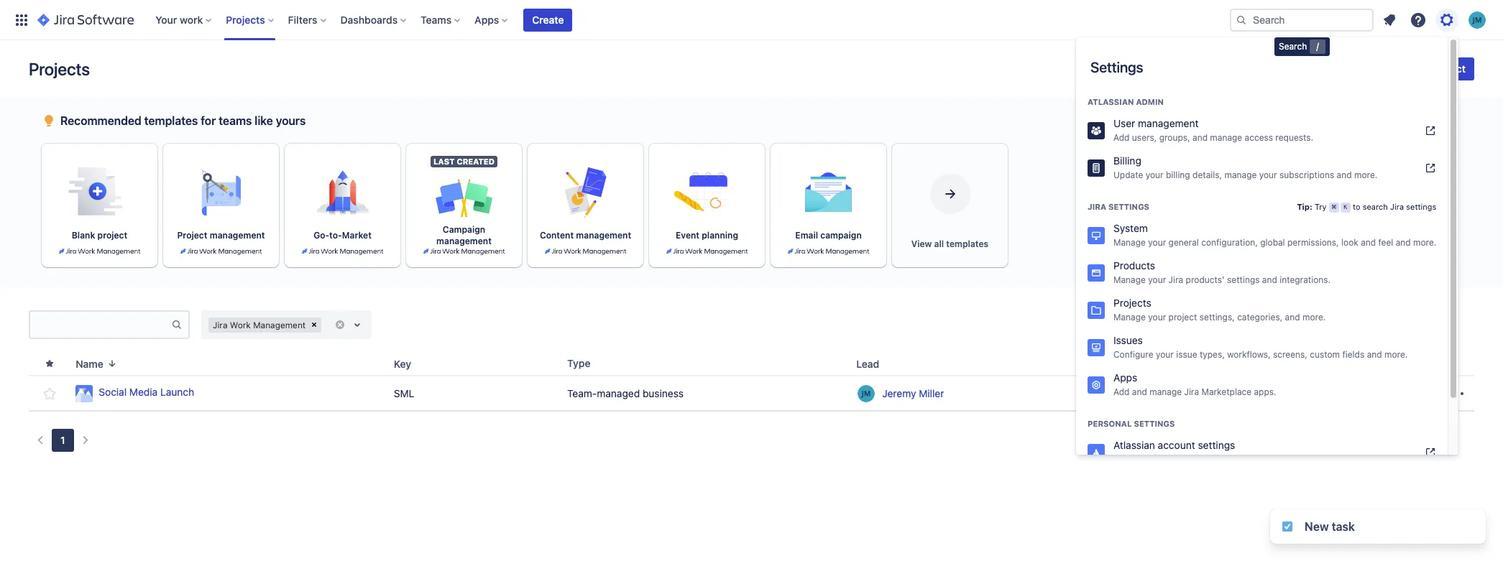 Task type: locate. For each thing, give the bounding box(es) containing it.
2 add from the top
[[1114, 387, 1130, 398]]

appswitcher icon image
[[13, 11, 30, 28]]

apps add and manage jira marketplace apps.
[[1114, 372, 1277, 398]]

1 horizontal spatial apps
[[1114, 372, 1138, 384]]

create inside create project button
[[1398, 63, 1430, 75]]

manage down the system
[[1114, 237, 1146, 248]]

your
[[1146, 170, 1164, 180], [1260, 170, 1278, 180], [1149, 237, 1167, 248], [1149, 275, 1167, 285], [1149, 312, 1167, 323], [1156, 349, 1174, 360], [1149, 454, 1167, 465]]

0 vertical spatial manage
[[1211, 132, 1243, 143]]

task icon image
[[1282, 521, 1294, 533]]

project
[[1433, 63, 1466, 75], [97, 230, 128, 241], [1169, 312, 1198, 323]]

create right apps dropdown button
[[532, 13, 564, 26]]

1 horizontal spatial templates
[[947, 239, 989, 250]]

templates inside view all templates button
[[947, 239, 989, 250]]

your left billing
[[1146, 170, 1164, 180]]

apps inside dropdown button
[[475, 13, 499, 26]]

admin
[[1137, 97, 1164, 106]]

like
[[255, 114, 273, 127]]

1
[[60, 434, 65, 447]]

manage down personal settings
[[1114, 454, 1146, 465]]

your left issue
[[1156, 349, 1174, 360]]

and right fields in the bottom of the page
[[1367, 349, 1383, 360]]

1 vertical spatial add
[[1114, 387, 1130, 398]]

gallery
[[1402, 114, 1435, 127]]

and right categories, on the bottom of the page
[[1286, 312, 1301, 323]]

new
[[1305, 521, 1329, 534]]

templates right all
[[947, 239, 989, 250]]

1 horizontal spatial create
[[1398, 63, 1430, 75]]

1 vertical spatial manage
[[1225, 170, 1257, 180]]

and right groups,
[[1193, 132, 1208, 143]]

your work button
[[151, 8, 217, 31]]

manage down issue
[[1150, 387, 1182, 398]]

apps down configure
[[1114, 372, 1138, 384]]

atlassian admin
[[1088, 97, 1164, 106]]

2 group from the top
[[1077, 187, 1449, 408]]

name button
[[70, 356, 124, 372]]

manage right details,
[[1225, 170, 1257, 180]]

create inside create button
[[532, 13, 564, 26]]

all
[[935, 239, 944, 250]]

2 horizontal spatial projects
[[1114, 297, 1152, 309]]

launch
[[160, 386, 194, 399]]

your inside the system manage your general configuration, global permissions, look and feel and more.
[[1149, 237, 1167, 248]]

add up personal settings
[[1114, 387, 1130, 398]]

fields
[[1343, 349, 1365, 360]]

1 add from the top
[[1114, 132, 1130, 143]]

projects right 'work'
[[226, 13, 265, 26]]

last created
[[434, 157, 495, 166]]

management for user
[[1138, 117, 1199, 129]]

recommended templates for teams like yours
[[60, 114, 306, 127]]

settings up projects manage your project settings, categories, and more.
[[1228, 275, 1260, 285]]

2 horizontal spatial project
[[1433, 63, 1466, 75]]

manage for system
[[1114, 237, 1146, 248]]

products
[[1114, 260, 1156, 272]]

jira inside apps add and manage jira marketplace apps.
[[1185, 387, 1200, 398]]

0 horizontal spatial create
[[532, 13, 564, 26]]

more. right fields in the bottom of the page
[[1385, 349, 1408, 360]]

0 vertical spatial project
[[1433, 63, 1466, 75]]

manage inside products manage your jira products' settings and integrations.
[[1114, 275, 1146, 285]]

your for issues
[[1156, 349, 1174, 360]]

management right project
[[210, 230, 265, 241]]

primary element
[[9, 0, 1230, 40]]

0 horizontal spatial projects
[[29, 59, 90, 79]]

profile
[[1297, 454, 1323, 465]]

create project button
[[1390, 58, 1475, 81]]

manage inside the system manage your general configuration, global permissions, look and feel and more.
[[1114, 237, 1146, 248]]

and up personal settings
[[1132, 387, 1148, 398]]

1 vertical spatial templates
[[947, 239, 989, 250]]

content management
[[540, 230, 631, 241]]

templates
[[144, 114, 198, 127], [947, 239, 989, 250]]

social media launch
[[99, 386, 194, 399]]

None text field
[[30, 315, 171, 335]]

more. right 'feel'
[[1414, 237, 1437, 248]]

manage inside projects manage your project settings, categories, and more.
[[1114, 312, 1146, 323]]

2 vertical spatial project
[[1169, 312, 1198, 323]]

jira work management image
[[59, 247, 140, 256], [59, 247, 140, 256], [180, 247, 262, 256], [180, 247, 262, 256], [302, 247, 384, 256], [302, 247, 384, 256], [423, 247, 505, 256], [423, 247, 505, 256], [545, 247, 627, 256], [545, 247, 627, 256], [666, 247, 748, 256], [666, 247, 748, 256], [788, 247, 870, 256], [788, 247, 870, 256]]

atlassian
[[1088, 97, 1134, 106], [1114, 439, 1156, 452]]

create for create project
[[1398, 63, 1430, 75]]

open image
[[349, 316, 366, 334]]

team-managed business
[[567, 387, 684, 399]]

planning
[[702, 230, 739, 241]]

group
[[1077, 82, 1449, 191], [1077, 187, 1449, 408]]

management right content
[[576, 230, 631, 241]]

email campaign button
[[771, 144, 887, 268]]

atlassian up user
[[1088, 97, 1134, 106]]

tip:
[[1298, 202, 1313, 211]]

add down user
[[1114, 132, 1130, 143]]

permissions,
[[1288, 237, 1339, 248]]

your down products
[[1149, 275, 1167, 285]]

more. up tip: try command k to search jira settings element
[[1355, 170, 1378, 180]]

your for projects
[[1149, 312, 1167, 323]]

and left other
[[1256, 454, 1271, 465]]

email campaign
[[796, 230, 862, 241]]

0 vertical spatial projects
[[226, 13, 265, 26]]

blank project button
[[42, 144, 157, 268]]

management down campaign
[[437, 236, 492, 247]]

0 horizontal spatial templates
[[144, 114, 198, 127]]

global
[[1261, 237, 1286, 248]]

2 manage from the top
[[1114, 275, 1146, 285]]

0 vertical spatial add
[[1114, 132, 1130, 143]]

settings up the system
[[1109, 202, 1150, 211]]

subscriptions
[[1280, 170, 1335, 180]]

projects down products
[[1114, 297, 1152, 309]]

new task
[[1305, 521, 1356, 534]]

settings up time
[[1198, 439, 1236, 452]]

1 vertical spatial create
[[1398, 63, 1430, 75]]

your left general
[[1149, 237, 1167, 248]]

marketplace
[[1202, 387, 1252, 398]]

your inside projects manage your project settings, categories, and more.
[[1149, 312, 1167, 323]]

settings inside products manage your jira products' settings and integrations.
[[1228, 275, 1260, 285]]

your
[[156, 13, 177, 26]]

jira software image
[[37, 11, 134, 28], [37, 11, 134, 28]]

create down the help image
[[1398, 63, 1430, 75]]

4 manage from the top
[[1114, 454, 1146, 465]]

apps inside apps add and manage jira marketplace apps.
[[1114, 372, 1138, 384]]

3 manage from the top
[[1114, 312, 1146, 323]]

your down access
[[1260, 170, 1278, 180]]

1 vertical spatial apps
[[1114, 372, 1138, 384]]

jira inside products manage your jira products' settings and integrations.
[[1169, 275, 1184, 285]]

apps right teams popup button
[[475, 13, 499, 26]]

2 vertical spatial manage
[[1150, 387, 1182, 398]]

your down account
[[1149, 454, 1167, 465]]

0 vertical spatial create
[[532, 13, 564, 26]]

management for campaign
[[437, 236, 492, 247]]

more. inside the system manage your general configuration, global permissions, look and feel and more.
[[1414, 237, 1437, 248]]

project for create project
[[1433, 63, 1466, 75]]

general
[[1169, 237, 1199, 248]]

manage left access
[[1211, 132, 1243, 143]]

star social media launch image
[[41, 385, 58, 402]]

0 horizontal spatial apps
[[475, 13, 499, 26]]

atlassian for account
[[1114, 439, 1156, 452]]

projects manage your project settings, categories, and more.
[[1114, 297, 1326, 323]]

0 vertical spatial apps
[[475, 13, 499, 26]]

and left integrations.
[[1263, 275, 1278, 285]]

1 manage from the top
[[1114, 237, 1146, 248]]

management inside 'button'
[[210, 230, 265, 241]]

your inside the atlassian account settings manage your language, time zone, and other profile information.
[[1149, 454, 1167, 465]]

0 vertical spatial atlassian
[[1088, 97, 1134, 106]]

settings
[[1109, 202, 1150, 211], [1407, 202, 1437, 211], [1228, 275, 1260, 285], [1134, 419, 1175, 429], [1198, 439, 1236, 452]]

1 horizontal spatial projects
[[226, 13, 265, 26]]

banner
[[0, 0, 1504, 40]]

time
[[1211, 454, 1229, 465]]

project inside projects manage your project settings, categories, and more.
[[1169, 312, 1198, 323]]

and
[[1193, 132, 1208, 143], [1337, 170, 1352, 180], [1361, 237, 1376, 248], [1396, 237, 1411, 248], [1263, 275, 1278, 285], [1286, 312, 1301, 323], [1367, 349, 1383, 360], [1132, 387, 1148, 398], [1256, 454, 1271, 465]]

/
[[1317, 41, 1320, 52]]

manage up issues
[[1114, 312, 1146, 323]]

atlassian down personal settings
[[1114, 439, 1156, 452]]

projects down appswitcher icon
[[29, 59, 90, 79]]

2 vertical spatial projects
[[1114, 297, 1152, 309]]

to search jira settings
[[1351, 202, 1437, 211]]

1 vertical spatial project
[[97, 230, 128, 241]]

dashboards button
[[336, 8, 412, 31]]

and inside apps add and manage jira marketplace apps.
[[1132, 387, 1148, 398]]

lead button
[[851, 356, 897, 372]]

1 vertical spatial atlassian
[[1114, 439, 1156, 452]]

jeremy miller
[[883, 387, 945, 399]]

next image
[[77, 432, 94, 449]]

system
[[1114, 222, 1148, 234]]

management
[[1138, 117, 1199, 129], [210, 230, 265, 241], [576, 230, 631, 241], [437, 236, 492, 247]]

your for system
[[1149, 237, 1167, 248]]

system manage your general configuration, global permissions, look and feel and more.
[[1114, 222, 1437, 248]]

templates left for
[[144, 114, 198, 127]]

zone,
[[1231, 454, 1253, 465]]

go-to-market button
[[285, 144, 401, 268]]

manage down products
[[1114, 275, 1146, 285]]

integrations.
[[1280, 275, 1331, 285]]

atlassian inside the atlassian account settings manage your language, time zone, and other profile information.
[[1114, 439, 1156, 452]]

jeremy
[[883, 387, 917, 399]]

work
[[180, 13, 203, 26]]

and right 'feel'
[[1396, 237, 1411, 248]]

1 group from the top
[[1077, 82, 1449, 191]]

configure
[[1114, 349, 1154, 360]]

project down settings icon at the top right of the page
[[1433, 63, 1466, 75]]

jira
[[1088, 202, 1107, 211], [1391, 202, 1405, 211], [1169, 275, 1184, 285], [213, 320, 228, 330], [1185, 387, 1200, 398]]

0 horizontal spatial project
[[97, 230, 128, 241]]

your inside products manage your jira products' settings and integrations.
[[1149, 275, 1167, 285]]

content
[[540, 230, 574, 241]]

1 horizontal spatial project
[[1169, 312, 1198, 323]]

teams
[[421, 13, 452, 26]]

management up groups,
[[1138, 117, 1199, 129]]

atlassian inside group
[[1088, 97, 1134, 106]]

manage
[[1211, 132, 1243, 143], [1225, 170, 1257, 180], [1150, 387, 1182, 398]]

manage inside the atlassian account settings manage your language, time zone, and other profile information.
[[1114, 454, 1146, 465]]

management inside button
[[576, 230, 631, 241]]

your inside issues configure your issue types, workflows, screens, custom fields and more.
[[1156, 349, 1174, 360]]

0 vertical spatial templates
[[144, 114, 198, 127]]

key button
[[388, 356, 429, 372]]

more. down integrations.
[[1303, 312, 1326, 323]]

and up "k"
[[1337, 170, 1352, 180]]

your up configure
[[1149, 312, 1167, 323]]

and inside issues configure your issue types, workflows, screens, custom fields and more.
[[1367, 349, 1383, 360]]

project for blank project
[[97, 230, 128, 241]]

project right the blank
[[97, 230, 128, 241]]

more.
[[1355, 170, 1378, 180], [1414, 237, 1437, 248], [1303, 312, 1326, 323], [1385, 349, 1408, 360]]

jeremy miller link
[[883, 387, 945, 401]]

teams button
[[416, 8, 466, 31]]

managed
[[597, 387, 640, 399]]

hide gallery button
[[1369, 109, 1463, 132]]

language,
[[1169, 454, 1209, 465]]

1 vertical spatial projects
[[29, 59, 90, 79]]

project left settings,
[[1169, 312, 1198, 323]]

management inside 'user management add users, groups, and manage access requests.'
[[1138, 117, 1199, 129]]

projects inside dropdown button
[[226, 13, 265, 26]]



Task type: describe. For each thing, give the bounding box(es) containing it.
notifications image
[[1381, 11, 1399, 28]]

and inside 'user management add users, groups, and manage access requests.'
[[1193, 132, 1208, 143]]

projects button
[[222, 8, 279, 31]]

blank
[[72, 230, 95, 241]]

dashboards
[[341, 13, 398, 26]]

view all templates
[[912, 239, 989, 250]]

filters
[[288, 13, 318, 26]]

information.
[[1326, 454, 1375, 465]]

campaign management
[[437, 224, 492, 247]]

social
[[99, 386, 127, 399]]

name
[[76, 358, 103, 370]]

created
[[457, 157, 495, 166]]

project management
[[177, 230, 265, 241]]

settings right search
[[1407, 202, 1437, 211]]

manage for projects
[[1114, 312, 1146, 323]]

search
[[1363, 202, 1388, 211]]

social media launch link
[[76, 385, 382, 402]]

for
[[201, 114, 216, 127]]

previous image
[[32, 432, 49, 449]]

issues
[[1114, 334, 1143, 347]]

clear image
[[309, 319, 320, 331]]

clear image
[[334, 319, 346, 331]]

recommended
[[60, 114, 141, 127]]

view
[[912, 239, 932, 250]]

apps for apps add and manage jira marketplace apps.
[[1114, 372, 1138, 384]]

manage inside 'user management add users, groups, and manage access requests.'
[[1211, 132, 1243, 143]]

types,
[[1200, 349, 1225, 360]]

other
[[1273, 454, 1295, 465]]

jira settings
[[1088, 202, 1150, 211]]

new task button
[[1271, 510, 1486, 544]]

user management add users, groups, and manage access requests.
[[1114, 117, 1314, 143]]

market
[[342, 230, 372, 241]]

your profile and settings image
[[1469, 11, 1486, 28]]

management for project
[[210, 230, 265, 241]]

more image
[[1449, 385, 1466, 402]]

add inside 'user management add users, groups, and manage access requests.'
[[1114, 132, 1130, 143]]

products manage your jira products' settings and integrations.
[[1114, 260, 1331, 285]]

create project
[[1398, 63, 1466, 75]]

sml
[[394, 387, 414, 399]]

screens,
[[1274, 349, 1308, 360]]

hide gallery
[[1378, 114, 1435, 127]]

and inside the atlassian account settings manage your language, time zone, and other profile information.
[[1256, 454, 1271, 465]]

apps.
[[1254, 387, 1277, 398]]

miller
[[919, 387, 945, 399]]

management for content
[[576, 230, 631, 241]]

media
[[129, 386, 158, 399]]

user
[[1114, 117, 1136, 129]]

group containing system
[[1077, 187, 1449, 408]]

access
[[1245, 132, 1274, 143]]

hide
[[1378, 114, 1400, 127]]

and inside projects manage your project settings, categories, and more.
[[1286, 312, 1301, 323]]

go-to-market
[[314, 230, 372, 241]]

content management button
[[528, 144, 644, 268]]

custom
[[1310, 349, 1340, 360]]

billing
[[1166, 170, 1191, 180]]

apps for apps
[[475, 13, 499, 26]]

k
[[1344, 204, 1348, 211]]

view all templates button
[[892, 144, 1008, 268]]

to
[[1353, 202, 1361, 211]]

details,
[[1193, 170, 1223, 180]]

requests.
[[1276, 132, 1314, 143]]

more. inside projects manage your project settings, categories, and more.
[[1303, 312, 1326, 323]]

create for create
[[532, 13, 564, 26]]

event
[[676, 230, 700, 241]]

go-
[[314, 230, 329, 241]]

to-
[[329, 230, 342, 241]]

atlassian account settings manage your language, time zone, and other profile information.
[[1114, 439, 1375, 465]]

and inside billing update your billing details, manage your subscriptions and more.
[[1337, 170, 1352, 180]]

tip: try command k to search jira settings element
[[1298, 201, 1437, 213]]

Search field
[[1230, 8, 1374, 31]]

add inside apps add and manage jira marketplace apps.
[[1114, 387, 1130, 398]]

projects inside projects manage your project settings, categories, and more.
[[1114, 297, 1152, 309]]

key
[[394, 358, 411, 370]]

account
[[1158, 439, 1196, 452]]

personal settings
[[1088, 419, 1175, 429]]

campaign
[[821, 230, 862, 241]]

atlassian for admin
[[1088, 97, 1134, 106]]

and inside products manage your jira products' settings and integrations.
[[1263, 275, 1278, 285]]

manage inside apps add and manage jira marketplace apps.
[[1150, 387, 1182, 398]]

teams
[[219, 114, 252, 127]]

more. inside issues configure your issue types, workflows, screens, custom fields and more.
[[1385, 349, 1408, 360]]

personal
[[1088, 419, 1132, 429]]

settings
[[1091, 59, 1144, 76]]

and left 'feel'
[[1361, 237, 1376, 248]]

project
[[177, 230, 208, 241]]

billing
[[1114, 155, 1142, 167]]

last
[[434, 157, 455, 166]]

workflows,
[[1228, 349, 1271, 360]]

your for products
[[1149, 275, 1167, 285]]

filters button
[[284, 8, 332, 31]]

management
[[253, 320, 306, 330]]

settings group
[[1077, 37, 1449, 518]]

apps button
[[470, 8, 514, 31]]

banner containing your work
[[0, 0, 1504, 40]]

project management button
[[163, 144, 279, 268]]

help image
[[1410, 11, 1427, 28]]

update
[[1114, 170, 1144, 180]]

type
[[567, 357, 591, 370]]

search image
[[1236, 14, 1248, 26]]

group containing user management
[[1077, 82, 1449, 191]]

campaign
[[443, 224, 486, 235]]

users,
[[1132, 132, 1157, 143]]

lead
[[857, 358, 880, 370]]

settings up account
[[1134, 419, 1175, 429]]

settings inside the atlassian account settings manage your language, time zone, and other profile information.
[[1198, 439, 1236, 452]]

your for billing
[[1146, 170, 1164, 180]]

manage for products
[[1114, 275, 1146, 285]]

more. inside billing update your billing details, manage your subscriptions and more.
[[1355, 170, 1378, 180]]

atlassian account settings group
[[1077, 404, 1449, 513]]

settings image
[[1439, 11, 1456, 28]]

billing update your billing details, manage your subscriptions and more.
[[1114, 155, 1378, 180]]

manage inside billing update your billing details, manage your subscriptions and more.
[[1225, 170, 1257, 180]]

blank project
[[72, 230, 128, 241]]

⌘
[[1332, 203, 1337, 212]]



Task type: vqa. For each thing, say whether or not it's contained in the screenshot.


